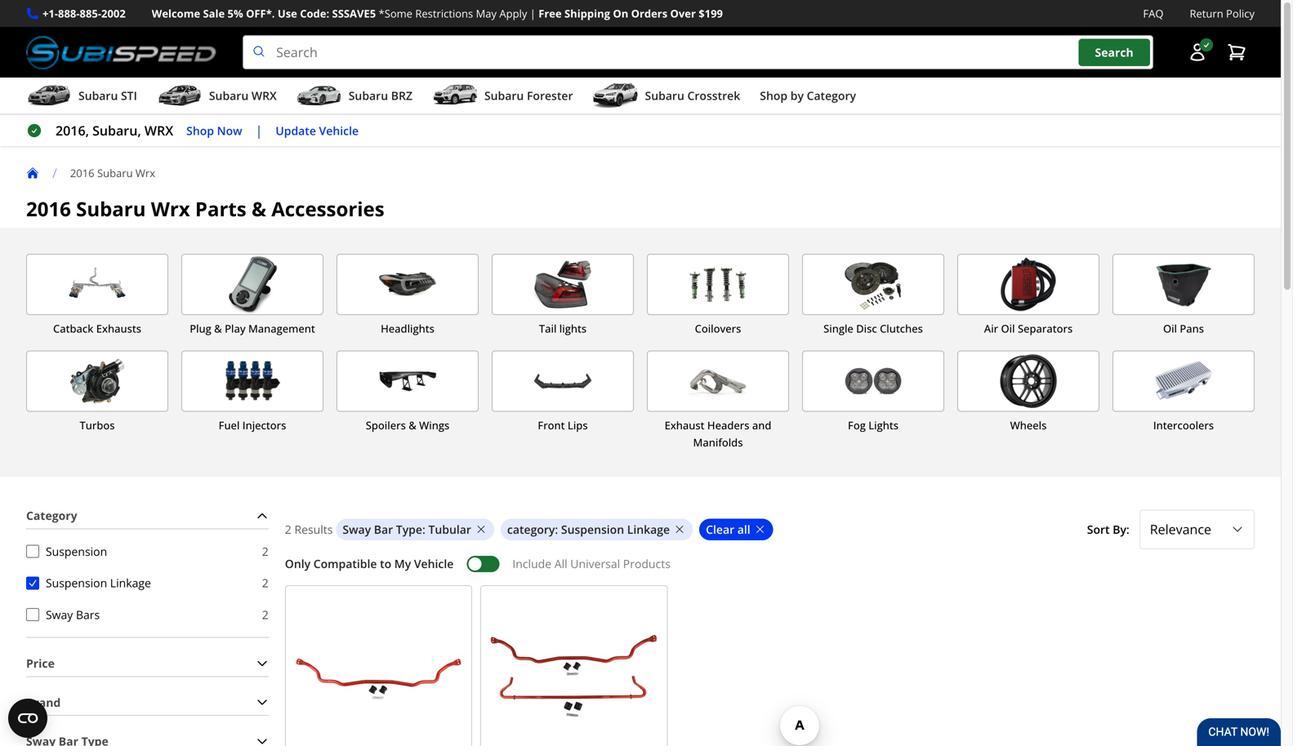 Task type: locate. For each thing, give the bounding box(es) containing it.
*some
[[379, 6, 413, 21]]

oil right air
[[1001, 322, 1015, 336]]

sway bars
[[46, 607, 100, 623]]

0 vertical spatial 2016
[[70, 166, 94, 181]]

fuel
[[219, 418, 240, 433]]

Suspension Linkage button
[[26, 577, 39, 590]]

bars
[[76, 607, 100, 623]]

subaru forester
[[484, 88, 573, 103]]

2016 subaru wrx parts & accessories
[[26, 196, 385, 222]]

0 vertical spatial wrx
[[136, 166, 155, 181]]

subaru brz button
[[296, 81, 413, 114]]

shop for shop now
[[186, 123, 214, 138]]

faq
[[1143, 6, 1164, 21]]

oil pans image
[[1114, 255, 1254, 315]]

1 horizontal spatial sway
[[343, 522, 371, 537]]

clutches
[[880, 322, 923, 336]]

1 subaru from the left
[[78, 88, 118, 103]]

oil left "pans"
[[1163, 322, 1177, 336]]

1 vertical spatial linkage
[[110, 576, 151, 591]]

shop left the now on the left top of page
[[186, 123, 214, 138]]

0 horizontal spatial oil
[[1001, 322, 1015, 336]]

sale
[[203, 6, 225, 21]]

1 horizontal spatial linkage
[[627, 522, 670, 537]]

sway for sway bars
[[46, 607, 73, 623]]

linkage up 'products'
[[627, 522, 670, 537]]

lights
[[559, 322, 587, 336]]

shop
[[760, 88, 788, 103], [186, 123, 214, 138]]

1 horizontal spatial |
[[530, 6, 536, 21]]

1 horizontal spatial :
[[555, 522, 558, 537]]

0 horizontal spatial vehicle
[[319, 123, 359, 138]]

results
[[294, 522, 333, 537]]

sort by:
[[1048, 522, 1090, 537]]

2
[[285, 522, 292, 537], [262, 544, 269, 559], [262, 576, 269, 591], [262, 607, 269, 623]]

1 vertical spatial vehicle
[[414, 556, 454, 572]]

1 horizontal spatial category
[[507, 522, 555, 537]]

front lips image
[[493, 352, 633, 411]]

a subaru crosstrek thumbnail image image
[[593, 83, 638, 108]]

Suspension button
[[26, 545, 39, 559]]

fuel injectors
[[219, 418, 286, 433]]

0 horizontal spatial &
[[214, 322, 222, 336]]

turbos
[[80, 418, 115, 433]]

1 vertical spatial wrx
[[145, 122, 173, 139]]

+1-888-885-2002 link
[[42, 5, 126, 22]]

coilovers image
[[648, 255, 788, 315]]

wheels image
[[958, 352, 1099, 411]]

search button
[[1079, 39, 1150, 66]]

& for spoilers
[[409, 418, 416, 433]]

turbos image
[[27, 352, 167, 411]]

2 oil from the left
[[1163, 322, 1177, 336]]

1 vertical spatial wrx
[[151, 196, 190, 222]]

injectors
[[242, 418, 286, 433]]

price
[[26, 656, 55, 672]]

all
[[738, 522, 751, 537]]

subaru down 2016 subaru wrx
[[76, 196, 146, 222]]

subaru brz
[[349, 88, 413, 103]]

subaru
[[97, 166, 133, 181], [76, 196, 146, 222]]

1 vertical spatial |
[[255, 122, 263, 139]]

a subaru sti thumbnail image image
[[26, 83, 72, 108]]

& right parts
[[252, 196, 266, 222]]

intercoolers button
[[1113, 351, 1255, 451]]

subaru crosstrek button
[[593, 81, 740, 114]]

2 horizontal spatial &
[[409, 418, 416, 433]]

eibach anti roll 25mm front sway bar kit - 2015+ wrx image
[[292, 593, 465, 747]]

2016 for 2016 subaru wrx parts & accessories
[[26, 196, 71, 222]]

wrx left parts
[[151, 196, 190, 222]]

subaru left forester
[[484, 88, 524, 103]]

& left play
[[214, 322, 222, 336]]

lights
[[869, 418, 899, 433]]

4 subaru from the left
[[484, 88, 524, 103]]

2002
[[101, 6, 126, 21]]

0 vertical spatial &
[[252, 196, 266, 222]]

single disc clutches image
[[803, 255, 944, 315]]

0 vertical spatial linkage
[[627, 522, 670, 537]]

all
[[555, 556, 568, 572]]

0 vertical spatial sway
[[343, 522, 371, 537]]

1 horizontal spatial oil
[[1163, 322, 1177, 336]]

update vehicle
[[276, 123, 359, 138]]

parts
[[195, 196, 247, 222]]

2016 right '/'
[[70, 166, 94, 181]]

oil inside 'button'
[[1163, 322, 1177, 336]]

1 vertical spatial suspension
[[46, 544, 107, 560]]

clear all
[[706, 522, 751, 537]]

subaru right a subaru crosstrek thumbnail image
[[645, 88, 685, 103]]

0 vertical spatial suspension
[[561, 522, 624, 537]]

return
[[1190, 6, 1224, 21]]

tail
[[539, 322, 557, 336]]

2 for sway bars
[[262, 607, 269, 623]]

lips
[[568, 418, 588, 433]]

1 vertical spatial subaru
[[76, 196, 146, 222]]

select... image
[[1231, 523, 1244, 537]]

subaru wrx button
[[157, 81, 277, 114]]

disc
[[856, 322, 877, 336]]

1 vertical spatial 2016
[[26, 196, 71, 222]]

vehicle
[[319, 123, 359, 138], [414, 556, 454, 572]]

2 vertical spatial &
[[409, 418, 416, 433]]

wrx for 2016 subaru wrx
[[136, 166, 155, 181]]

shop left by
[[760, 88, 788, 103]]

sway right sway bars 'button'
[[46, 607, 73, 623]]

1 vertical spatial shop
[[186, 123, 214, 138]]

crosstrek
[[688, 88, 740, 103]]

0 horizontal spatial :
[[422, 522, 425, 537]]

3 subaru from the left
[[349, 88, 388, 103]]

return policy link
[[1190, 5, 1255, 22]]

front lips button
[[492, 351, 634, 451]]

restrictions
[[415, 6, 473, 21]]

2 for suspension linkage
[[262, 576, 269, 591]]

single
[[824, 322, 854, 336]]

0 vertical spatial subaru
[[97, 166, 133, 181]]

a subaru wrx thumbnail image image
[[157, 83, 203, 108]]

subaru up the now on the left top of page
[[209, 88, 249, 103]]

888-
[[58, 6, 80, 21]]

1 horizontal spatial vehicle
[[414, 556, 454, 572]]

0 vertical spatial |
[[530, 6, 536, 21]]

subaru left sti
[[78, 88, 118, 103]]

play
[[225, 322, 246, 336]]

category up include
[[507, 522, 555, 537]]

suspension up sway bars
[[46, 576, 107, 591]]

2 subaru from the left
[[209, 88, 249, 103]]

air oil separators
[[984, 322, 1073, 336]]

:
[[422, 522, 425, 537], [555, 522, 558, 537]]

category
[[807, 88, 856, 103]]

welcome sale 5% off*. use code: sssave5 *some restrictions may apply | free shipping on orders over $199
[[152, 6, 723, 21]]

sti
[[121, 88, 137, 103]]

& left wings
[[409, 418, 416, 433]]

subaru for subaru brz
[[349, 88, 388, 103]]

wrx down a subaru wrx thumbnail image at the left of page
[[145, 122, 173, 139]]

air oil separators button
[[958, 254, 1100, 338]]

suspension up include all universal products
[[561, 522, 624, 537]]

plug & play management image
[[182, 255, 323, 315]]

2 results
[[285, 522, 333, 537]]

1 horizontal spatial wrx
[[252, 88, 277, 103]]

shop inside dropdown button
[[760, 88, 788, 103]]

|
[[530, 6, 536, 21], [255, 122, 263, 139]]

subaru,
[[92, 122, 141, 139]]

front lips
[[538, 418, 588, 433]]

0 vertical spatial vehicle
[[319, 123, 359, 138]]

2016 subaru wrx link
[[70, 166, 168, 181]]

shop by category
[[760, 88, 856, 103]]

accessories
[[271, 196, 385, 222]]

plug & play management
[[190, 322, 315, 336]]

: up all
[[555, 522, 558, 537]]

1 vertical spatial &
[[214, 322, 222, 336]]

$199
[[699, 6, 723, 21]]

suspension up suspension linkage
[[46, 544, 107, 560]]

tail lights
[[539, 322, 587, 336]]

0 vertical spatial wrx
[[252, 88, 277, 103]]

1 horizontal spatial shop
[[760, 88, 788, 103]]

subaru left brz on the top left of the page
[[349, 88, 388, 103]]

| left "free"
[[530, 6, 536, 21]]

1 oil from the left
[[1001, 322, 1015, 336]]

subaru for subaru sti
[[78, 88, 118, 103]]

sway left "bar" at the bottom left of page
[[343, 522, 371, 537]]

vehicle right my
[[414, 556, 454, 572]]

catback exhausts
[[53, 322, 141, 336]]

orders
[[631, 6, 668, 21]]

tail lights image
[[493, 255, 633, 315]]

faq link
[[1143, 5, 1164, 22]]

update vehicle button
[[276, 122, 359, 140]]

subaru sti
[[78, 88, 137, 103]]

air
[[984, 322, 998, 336]]

0 horizontal spatial category
[[26, 508, 77, 524]]

wrx down subaru,
[[136, 166, 155, 181]]

0 vertical spatial shop
[[760, 88, 788, 103]]

linkage down "category" dropdown button
[[110, 576, 151, 591]]

wings
[[419, 418, 450, 433]]

catback exhausts button
[[26, 254, 168, 338]]

return policy
[[1190, 6, 1255, 21]]

vehicle down subaru brz dropdown button on the top
[[319, 123, 359, 138]]

0 horizontal spatial linkage
[[110, 576, 151, 591]]

subaru down 2016, subaru, wrx
[[97, 166, 133, 181]]

fog lights image
[[803, 352, 944, 411]]

5 subaru from the left
[[645, 88, 685, 103]]

category up suspension button at the left bottom
[[26, 508, 77, 524]]

catback
[[53, 322, 93, 336]]

category inside dropdown button
[[26, 508, 77, 524]]

suspension linkage
[[46, 576, 151, 591]]

subaru for subaru forester
[[484, 88, 524, 103]]

2 vertical spatial suspension
[[46, 576, 107, 591]]

wrx up update
[[252, 88, 277, 103]]

0 horizontal spatial sway
[[46, 607, 73, 623]]

separators
[[1018, 322, 1073, 336]]

universal
[[570, 556, 620, 572]]

apply
[[500, 6, 527, 21]]

| right the now on the left top of page
[[255, 122, 263, 139]]

0 horizontal spatial shop
[[186, 123, 214, 138]]

1 vertical spatial sway
[[46, 607, 73, 623]]

spoilers & wings
[[366, 418, 450, 433]]

2 : from the left
[[555, 522, 558, 537]]

2016 down '/'
[[26, 196, 71, 222]]

sway bar type : tubular
[[343, 522, 471, 537]]

: left the tubular
[[422, 522, 425, 537]]

spoilers & wings button
[[337, 351, 479, 451]]

single disc clutches
[[824, 322, 923, 336]]

& for plug
[[214, 322, 222, 336]]



Task type: describe. For each thing, give the bounding box(es) containing it.
compatible
[[314, 556, 377, 572]]

subaru for subaru crosstrek
[[645, 88, 685, 103]]

5%
[[228, 6, 243, 21]]

by:
[[1074, 522, 1090, 537]]

front
[[538, 418, 565, 433]]

code:
[[300, 6, 329, 21]]

by
[[791, 88, 804, 103]]

oil pans
[[1163, 322, 1204, 336]]

wrx inside subaru wrx dropdown button
[[252, 88, 277, 103]]

free
[[539, 6, 562, 21]]

tail lights button
[[492, 254, 634, 338]]

exhaust headers and manifolds button
[[647, 351, 789, 451]]

use
[[278, 6, 297, 21]]

tubular
[[428, 522, 471, 537]]

and
[[752, 418, 772, 433]]

spoilers & wings image
[[337, 352, 478, 411]]

/
[[52, 164, 57, 182]]

intercoolers
[[1153, 418, 1214, 433]]

brz
[[391, 88, 413, 103]]

+1-888-885-2002
[[42, 6, 126, 21]]

fog lights button
[[802, 351, 944, 451]]

forester
[[527, 88, 573, 103]]

search input field
[[243, 35, 1154, 70]]

update
[[276, 123, 316, 138]]

subaru for subaru wrx
[[209, 88, 249, 103]]

spoilers
[[366, 418, 406, 433]]

turbos button
[[26, 351, 168, 451]]

1 horizontal spatial &
[[252, 196, 266, 222]]

sway for sway bar type : tubular
[[343, 522, 371, 537]]

over
[[670, 6, 696, 21]]

search
[[1095, 44, 1134, 60]]

off*.
[[246, 6, 275, 21]]

sort
[[1048, 522, 1071, 537]]

category : suspension linkage
[[507, 522, 670, 537]]

fog
[[848, 418, 866, 433]]

headlights image
[[337, 255, 478, 315]]

2 for suspension
[[262, 544, 269, 559]]

category for category
[[26, 508, 77, 524]]

wrx for 2016 subaru wrx parts & accessories
[[151, 196, 190, 222]]

Sway Bars button
[[26, 609, 39, 622]]

subaru wrx
[[209, 88, 277, 103]]

manifolds
[[693, 435, 743, 450]]

coilovers button
[[647, 254, 789, 338]]

intercoolers image
[[1114, 352, 1254, 411]]

+1-
[[42, 6, 58, 21]]

a subaru forester thumbnail image image
[[432, 83, 478, 108]]

fog lights
[[848, 418, 899, 433]]

eibach anti roll front and rear sway bar kit - 2015+ wrx image
[[488, 593, 661, 747]]

oil inside button
[[1001, 322, 1015, 336]]

Select... button
[[1100, 510, 1255, 550]]

suspension for suspension linkage
[[46, 576, 107, 591]]

my
[[394, 556, 411, 572]]

shop now link
[[186, 122, 242, 140]]

pans
[[1180, 322, 1204, 336]]

subispeed logo image
[[26, 35, 217, 70]]

single disc clutches button
[[802, 254, 944, 338]]

0 horizontal spatial |
[[255, 122, 263, 139]]

include all universal products
[[513, 556, 671, 572]]

2016 subaru wrx
[[70, 166, 155, 181]]

bar
[[374, 522, 393, 537]]

welcome
[[152, 6, 200, 21]]

shop now
[[186, 123, 242, 138]]

wheels button
[[958, 351, 1100, 451]]

to
[[380, 556, 391, 572]]

subaru forester button
[[432, 81, 573, 114]]

subaru for 2016 subaru wrx
[[97, 166, 133, 181]]

2016 for 2016 subaru wrx
[[70, 166, 94, 181]]

exhaust headers and manifolds image
[[648, 352, 788, 411]]

management
[[248, 322, 315, 336]]

0 horizontal spatial wrx
[[145, 122, 173, 139]]

coilovers
[[695, 322, 741, 336]]

price button
[[26, 652, 269, 677]]

home image
[[26, 167, 39, 180]]

button image
[[1188, 43, 1208, 62]]

fuel injectors button
[[181, 351, 324, 451]]

may
[[476, 6, 497, 21]]

brand
[[26, 695, 61, 711]]

2016, subaru, wrx
[[56, 122, 173, 139]]

exhaust headers and manifolds
[[665, 418, 772, 450]]

only compatible to my vehicle
[[285, 556, 454, 572]]

now
[[217, 123, 242, 138]]

fuel injectors image
[[182, 352, 323, 411]]

shipping
[[565, 6, 610, 21]]

a subaru brz thumbnail image image
[[296, 83, 342, 108]]

suspension for suspension
[[46, 544, 107, 560]]

shop by category button
[[760, 81, 856, 114]]

shop for shop by category
[[760, 88, 788, 103]]

1 : from the left
[[422, 522, 425, 537]]

subaru for 2016 subaru wrx parts & accessories
[[76, 196, 146, 222]]

category for category : suspension linkage
[[507, 522, 555, 537]]

catback exhausts image
[[27, 255, 167, 315]]

headers
[[707, 418, 750, 433]]

air oil separators image
[[958, 255, 1099, 315]]

vehicle inside "button"
[[319, 123, 359, 138]]

headlights button
[[337, 254, 479, 338]]

plug & play management button
[[181, 254, 324, 338]]

open widget image
[[8, 699, 47, 739]]

2016,
[[56, 122, 89, 139]]



Task type: vqa. For each thing, say whether or not it's contained in the screenshot.
Welcome
yes



